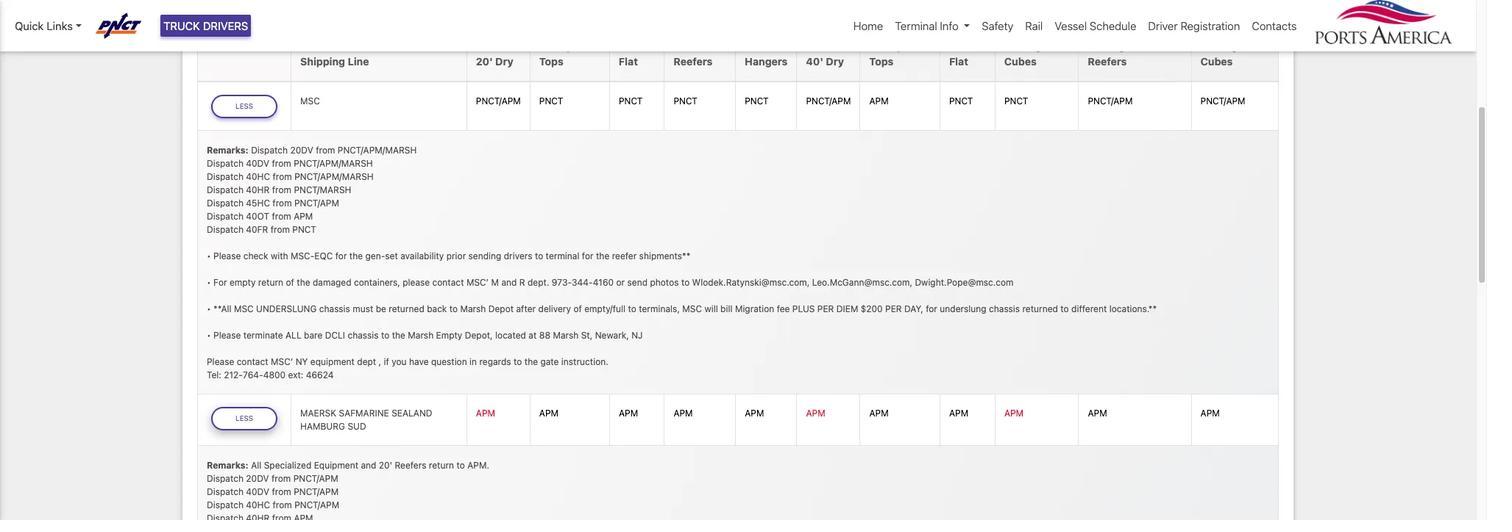 Task type: locate. For each thing, give the bounding box(es) containing it.
returned left "different" on the bottom right of the page
[[1022, 304, 1058, 315]]

msc' up 4800 at the bottom of the page
[[271, 357, 293, 368]]

and right equipment
[[361, 460, 376, 472]]

2 open from the left
[[889, 39, 916, 52]]

1 horizontal spatial open
[[889, 39, 916, 52]]

per left diem
[[817, 304, 834, 315]]

remarks: for remarks: all specialized equipment and 20' reefers return to apm. dispatch 20dv from pnct/apm dispatch 40dv from pnct/apm dispatch 40hc from pnct/apm
[[207, 460, 249, 472]]

please
[[213, 251, 241, 262], [213, 330, 241, 341], [207, 357, 234, 368]]

0 horizontal spatial msc
[[234, 304, 254, 315]]

per
[[817, 304, 834, 315], [885, 304, 902, 315]]

in
[[470, 357, 477, 368]]

info
[[940, 19, 959, 32]]

tops down home link on the top of the page
[[869, 55, 894, 67]]

pnct/apm
[[476, 96, 521, 107], [806, 96, 851, 107], [1088, 96, 1133, 107], [1201, 96, 1245, 107], [294, 198, 339, 209], [293, 474, 338, 485], [294, 487, 339, 498], [294, 500, 339, 511]]

reefers right 20' flat
[[674, 55, 713, 67]]

cubes
[[1004, 55, 1037, 67], [1201, 55, 1233, 67]]

to up nj
[[628, 304, 636, 315]]

2 less button from the top
[[211, 408, 277, 431]]

0 vertical spatial return
[[258, 277, 283, 288]]

1 remarks: from the top
[[207, 145, 249, 156]]

40' down safety
[[1004, 39, 1022, 52]]

20' for 20' flat
[[619, 39, 636, 52]]

1 dry from the left
[[495, 55, 513, 67]]

less for msc
[[235, 102, 253, 110]]

0 horizontal spatial tops
[[539, 55, 564, 67]]

0 vertical spatial of
[[286, 277, 294, 288]]

2 cubes from the left
[[1201, 55, 1233, 67]]

remarks: inside remarks: dispatch 20dv from pnct/apm/marsh dispatch 40dv from pnct/apm/marsh dispatch 40hc from pnct/apm/marsh dispatch 40hr from pnct/marsh dispatch 45hc from pnct/apm dispatch 40ot from apm dispatch 40fr from pnct
[[207, 145, 249, 156]]

1 • from the top
[[207, 251, 211, 262]]

1 40dv from the top
[[246, 158, 269, 169]]

all
[[251, 460, 261, 472]]

r
[[519, 277, 525, 288]]

344-
[[572, 277, 593, 288]]

pnct inside remarks: dispatch 20dv from pnct/apm/marsh dispatch 40dv from pnct/apm/marsh dispatch 40hc from pnct/apm/marsh dispatch 40hr from pnct/marsh dispatch 45hc from pnct/apm dispatch 40ot from apm dispatch 40fr from pnct
[[292, 224, 316, 235]]

1 vertical spatial msc'
[[271, 357, 293, 368]]

4 • from the top
[[207, 330, 211, 341]]

to right regards
[[514, 357, 522, 368]]

flat left the 20' reefers
[[619, 55, 638, 67]]

open inside '20' open tops'
[[559, 39, 586, 52]]

vessel
[[1055, 19, 1087, 32]]

photos
[[650, 277, 679, 288]]

0 horizontal spatial per
[[817, 304, 834, 315]]

dry for 40' dry
[[826, 55, 844, 67]]

high inside "40' high cube reefers"
[[1108, 39, 1131, 52]]

msc right '**all'
[[234, 304, 254, 315]]

return down with
[[258, 277, 283, 288]]

remarks: dispatch 20dv from pnct/apm/marsh dispatch 40dv from pnct/apm/marsh dispatch 40hc from pnct/apm/marsh dispatch 40hr from pnct/marsh dispatch 45hc from pnct/apm dispatch 40ot from apm dispatch 40fr from pnct
[[207, 145, 417, 235]]

40' inside 40' open tops
[[869, 39, 887, 52]]

40dv down all
[[246, 487, 269, 498]]

40' inside 40' flat
[[949, 39, 967, 52]]

1 horizontal spatial msc
[[300, 96, 320, 107]]

3 high from the left
[[1220, 39, 1244, 52]]

2 flat from the left
[[949, 55, 968, 67]]

1 vertical spatial remarks:
[[207, 460, 249, 472]]

dry left '20' open tops'
[[495, 55, 513, 67]]

less
[[235, 102, 253, 110], [235, 415, 253, 423]]

msc
[[300, 96, 320, 107], [234, 304, 254, 315], [682, 304, 702, 315]]

high down rail
[[1024, 39, 1048, 52]]

0 horizontal spatial 20dv
[[246, 474, 269, 485]]

1 vertical spatial 40dv
[[246, 487, 269, 498]]

all
[[286, 330, 302, 341]]

0 horizontal spatial of
[[286, 277, 294, 288]]

pnct down "40' high cubes"
[[1004, 96, 1028, 107]]

for right eqc on the left of page
[[335, 251, 347, 262]]

pnct up the msc-
[[292, 224, 316, 235]]

2 remarks: from the top
[[207, 460, 249, 472]]

0 vertical spatial msc'
[[466, 277, 489, 288]]

for right day,
[[926, 304, 937, 315]]

1 tops from the left
[[539, 55, 564, 67]]

dry for 20' dry
[[495, 55, 513, 67]]

1 40hc from the top
[[246, 171, 270, 182]]

1 horizontal spatial dry
[[826, 55, 844, 67]]

0 horizontal spatial msc'
[[271, 357, 293, 368]]

2 tops from the left
[[869, 55, 894, 67]]

contacts
[[1252, 19, 1297, 32]]

high right 45'
[[1220, 39, 1244, 52]]

high inside "40' high cubes"
[[1024, 39, 1048, 52]]

1 horizontal spatial tops
[[869, 55, 894, 67]]

the left gate
[[524, 357, 538, 368]]

truck drivers
[[163, 19, 248, 32]]

0 horizontal spatial high
[[1024, 39, 1048, 52]]

20' inside "remarks: all specialized equipment and 20' reefers return to apm. dispatch 20dv from pnct/apm dispatch 40dv from pnct/apm dispatch 40hc from pnct/apm"
[[379, 460, 392, 472]]

40' inside "40' high cube reefers"
[[1088, 39, 1105, 52]]

2 horizontal spatial reefers
[[1088, 55, 1127, 67]]

returned
[[389, 304, 424, 315], [1022, 304, 1058, 315]]

dcli
[[325, 330, 345, 341]]

driver
[[1148, 19, 1178, 32]]

return left apm.
[[429, 460, 454, 472]]

less button for maersk safmarine sealand hamburg sud
[[211, 408, 277, 431]]

be
[[376, 304, 386, 315]]

tops for 40'
[[869, 55, 894, 67]]

0 horizontal spatial contact
[[237, 357, 268, 368]]

less for maersk safmarine sealand hamburg sud
[[235, 415, 253, 423]]

contacts link
[[1246, 12, 1303, 40]]

high down the schedule
[[1108, 39, 1131, 52]]

remarks: all specialized equipment and 20' reefers return to apm. dispatch 20dv from pnct/apm dispatch 40dv from pnct/apm dispatch 40hc from pnct/apm
[[207, 460, 489, 511]]

flat for 40' flat
[[949, 55, 968, 67]]

rail
[[1025, 19, 1043, 32]]

0 vertical spatial 40hc
[[246, 171, 270, 182]]

2 40dv from the top
[[246, 487, 269, 498]]

40dv
[[246, 158, 269, 169], [246, 487, 269, 498]]

cubes inside "40' high cubes"
[[1004, 55, 1037, 67]]

specialized
[[264, 460, 311, 472]]

1 high from the left
[[1024, 39, 1048, 52]]

drivers
[[504, 251, 532, 262]]

40' down info on the right of the page
[[949, 39, 967, 52]]

contact up 764-
[[237, 357, 268, 368]]

reefers down sealand in the left bottom of the page
[[395, 460, 426, 472]]

,
[[379, 357, 381, 368]]

remarks: up 40hr
[[207, 145, 249, 156]]

pnct down 40' flat on the right of page
[[949, 96, 973, 107]]

0 horizontal spatial flat
[[619, 55, 638, 67]]

• please terminate all bare dcli chassis to the marsh empty depot, located at 88 marsh st, newark, nj
[[207, 330, 643, 341]]

returned right the be
[[389, 304, 424, 315]]

20' inside the 20' reefers
[[674, 39, 690, 52]]

1 horizontal spatial reefers
[[674, 55, 713, 67]]

of right 'delivery'
[[573, 304, 582, 315]]

2 40hc from the top
[[246, 500, 270, 511]]

0 horizontal spatial dry
[[495, 55, 513, 67]]

1 horizontal spatial for
[[582, 251, 594, 262]]

msc left will
[[682, 304, 702, 315]]

45'
[[1201, 39, 1218, 52]]

0 horizontal spatial and
[[361, 460, 376, 472]]

marsh up have
[[408, 330, 434, 341]]

20' inside 20' flat
[[619, 39, 636, 52]]

contact
[[432, 277, 464, 288], [237, 357, 268, 368]]

msc down shipping
[[300, 96, 320, 107]]

• for •  for empty return of the damaged containers, please contact msc' m and r dept. 973-344-4160 or send photos  to wlodek.ratynski@msc.com, leo.mcgann@msc.com, dwight.pope@msc.com
[[207, 277, 211, 288]]

shipping
[[300, 55, 345, 67]]

leo.mcgann@msc.com,
[[812, 277, 912, 288]]

fee
[[777, 304, 790, 315]]

quick
[[15, 19, 44, 32]]

1 horizontal spatial returned
[[1022, 304, 1058, 315]]

1 vertical spatial 20dv
[[246, 474, 269, 485]]

2 horizontal spatial high
[[1220, 39, 1244, 52]]

eqc
[[314, 251, 333, 262]]

msc' inside please contact msc' ny equipment dept , if you have question in regards to the gate instruction. tel: 212-764-4800 ext: 46624
[[271, 357, 293, 368]]

1 vertical spatial and
[[361, 460, 376, 472]]

1 vertical spatial contact
[[237, 357, 268, 368]]

remarks: for remarks: dispatch 20dv from pnct/apm/marsh dispatch 40dv from pnct/apm/marsh dispatch 40hc from pnct/apm/marsh dispatch 40hr from pnct/marsh dispatch 45hc from pnct/apm dispatch 40ot from apm dispatch 40fr from pnct
[[207, 145, 249, 156]]

1 less from the top
[[235, 102, 253, 110]]

tops for 20'
[[539, 55, 564, 67]]

driver registration link
[[1142, 12, 1246, 40]]

open down terminal
[[889, 39, 916, 52]]

the left reefer
[[596, 251, 609, 262]]

• left 'check'
[[207, 251, 211, 262]]

• left for
[[207, 277, 211, 288]]

question
[[431, 357, 467, 368]]

1 vertical spatial 40hc
[[246, 500, 270, 511]]

tops inside 40' open tops
[[869, 55, 894, 67]]

20' dry
[[476, 55, 513, 67]]

1 horizontal spatial flat
[[949, 55, 968, 67]]

2 dry from the left
[[826, 55, 844, 67]]

remarks:
[[207, 145, 249, 156], [207, 460, 249, 472]]

vessel schedule
[[1055, 19, 1136, 32]]

dry
[[495, 55, 513, 67], [826, 55, 844, 67]]

1 vertical spatial please
[[213, 330, 241, 341]]

0 vertical spatial pnct/apm/marsh
[[338, 145, 417, 156]]

46624
[[306, 370, 334, 381]]

the down the msc-
[[297, 277, 310, 288]]

1 vertical spatial less button
[[211, 408, 277, 431]]

$200
[[861, 304, 883, 315]]

home
[[854, 19, 883, 32]]

open left 20' flat
[[559, 39, 586, 52]]

2 horizontal spatial marsh
[[553, 330, 579, 341]]

dry left 40' open tops
[[826, 55, 844, 67]]

cubes inside the 45' high cubes
[[1201, 55, 1233, 67]]

40' right hangers
[[806, 55, 823, 67]]

will
[[704, 304, 718, 315]]

to left apm.
[[457, 460, 465, 472]]

safmarine
[[339, 409, 389, 420]]

pnct down hangers
[[745, 96, 769, 107]]

remarks: inside "remarks: all specialized equipment and 20' reefers return to apm. dispatch 20dv from pnct/apm dispatch 40dv from pnct/apm dispatch 40hc from pnct/apm"
[[207, 460, 249, 472]]

for right the terminal at the left of page
[[582, 251, 594, 262]]

40' flat
[[949, 39, 968, 67]]

the inside please contact msc' ny equipment dept , if you have question in regards to the gate instruction. tel: 212-764-4800 ext: 46624
[[524, 357, 538, 368]]

remarks: left all
[[207, 460, 249, 472]]

have
[[409, 357, 429, 368]]

1 less button from the top
[[211, 95, 277, 118]]

20dv down all
[[246, 474, 269, 485]]

20dv
[[290, 145, 313, 156], [246, 474, 269, 485]]

reefers inside "remarks: all specialized equipment and 20' reefers return to apm. dispatch 20dv from pnct/apm dispatch 40dv from pnct/apm dispatch 40hc from pnct/apm"
[[395, 460, 426, 472]]

0 horizontal spatial reefers
[[395, 460, 426, 472]]

newark,
[[595, 330, 629, 341]]

0 vertical spatial 40dv
[[246, 158, 269, 169]]

high
[[1024, 39, 1048, 52], [1108, 39, 1131, 52], [1220, 39, 1244, 52]]

2 horizontal spatial msc
[[682, 304, 702, 315]]

1 horizontal spatial 20dv
[[290, 145, 313, 156]]

safety link
[[976, 12, 1019, 40]]

cubes for 40'
[[1004, 55, 1037, 67]]

2 vertical spatial pnct/apm/marsh
[[294, 171, 374, 182]]

must
[[353, 304, 373, 315]]

0 vertical spatial remarks:
[[207, 145, 249, 156]]

reefers down the schedule
[[1088, 55, 1127, 67]]

20dv up pnct/marsh
[[290, 145, 313, 156]]

0 vertical spatial less
[[235, 102, 253, 110]]

please up "tel:"
[[207, 357, 234, 368]]

flat down info on the right of the page
[[949, 55, 968, 67]]

2 less from the top
[[235, 415, 253, 423]]

or
[[616, 277, 625, 288]]

cubes down rail link
[[1004, 55, 1037, 67]]

1 horizontal spatial cubes
[[1201, 55, 1233, 67]]

• left '**all'
[[207, 304, 211, 315]]

contact down • please check with msc-eqc for the gen-set availability prior sending drivers to terminal for the reefer shipments** at the left of page
[[432, 277, 464, 288]]

• up "tel:"
[[207, 330, 211, 341]]

quick links
[[15, 19, 73, 32]]

msc' left m
[[466, 277, 489, 288]]

•  for empty return of the damaged containers, please contact msc' m and r dept. 973-344-4160 or send photos  to wlodek.ratynski@msc.com, leo.mcgann@msc.com, dwight.pope@msc.com
[[207, 277, 1014, 288]]

cubes down 45'
[[1201, 55, 1233, 67]]

msc-
[[291, 251, 314, 262]]

20dv inside remarks: dispatch 20dv from pnct/apm/marsh dispatch 40dv from pnct/apm/marsh dispatch 40hc from pnct/apm/marsh dispatch 40hr from pnct/marsh dispatch 45hc from pnct/apm dispatch 40ot from apm dispatch 40fr from pnct
[[290, 145, 313, 156]]

40hc up 40hr
[[246, 171, 270, 182]]

40hc inside "remarks: all specialized equipment and 20' reefers return to apm. dispatch 20dv from pnct/apm dispatch 40dv from pnct/apm dispatch 40hc from pnct/apm"
[[246, 500, 270, 511]]

high inside the 45' high cubes
[[1220, 39, 1244, 52]]

to right drivers
[[535, 251, 543, 262]]

2 horizontal spatial for
[[926, 304, 937, 315]]

marsh up depot,
[[460, 304, 486, 315]]

2 high from the left
[[1108, 39, 1131, 52]]

0 vertical spatial and
[[501, 277, 517, 288]]

and left r
[[501, 277, 517, 288]]

40' inside "40' high cubes"
[[1004, 39, 1022, 52]]

0 horizontal spatial cubes
[[1004, 55, 1037, 67]]

underslung
[[256, 304, 317, 315]]

3 • from the top
[[207, 304, 211, 315]]

open inside 40' open tops
[[889, 39, 916, 52]]

empty/full
[[584, 304, 626, 315]]

1 vertical spatial less
[[235, 415, 253, 423]]

40' down "home"
[[869, 39, 887, 52]]

hamburg
[[300, 422, 345, 433]]

per left day,
[[885, 304, 902, 315]]

40dv up 40hr
[[246, 158, 269, 169]]

1 vertical spatial of
[[573, 304, 582, 315]]

40' down "vessel schedule"
[[1088, 39, 1105, 52]]

driver registration
[[1148, 19, 1240, 32]]

pnct down '20' open tops'
[[539, 96, 563, 107]]

0 horizontal spatial open
[[559, 39, 586, 52]]

line
[[348, 55, 369, 67]]

2 • from the top
[[207, 277, 211, 288]]

4160
[[593, 277, 614, 288]]

40' for 40' flat
[[949, 39, 967, 52]]

and inside "remarks: all specialized equipment and 20' reefers return to apm. dispatch 20dv from pnct/apm dispatch 40dv from pnct/apm dispatch 40hc from pnct/apm"
[[361, 460, 376, 472]]

2 vertical spatial please
[[207, 357, 234, 368]]

tops inside '20' open tops'
[[539, 55, 564, 67]]

marsh right "88" on the bottom left of the page
[[553, 330, 579, 341]]

40'
[[869, 39, 887, 52], [949, 39, 967, 52], [1004, 39, 1022, 52], [1088, 39, 1105, 52], [806, 55, 823, 67]]

1 flat from the left
[[619, 55, 638, 67]]

please down '**all'
[[213, 330, 241, 341]]

empty
[[436, 330, 462, 341]]

20' open tops
[[539, 39, 586, 67]]

40hc
[[246, 171, 270, 182], [246, 500, 270, 511]]

0 vertical spatial less button
[[211, 95, 277, 118]]

please up for
[[213, 251, 241, 262]]

20' for 20' dry
[[476, 55, 493, 67]]

1 cubes from the left
[[1004, 55, 1037, 67]]

0 vertical spatial please
[[213, 251, 241, 262]]

1 horizontal spatial contact
[[432, 277, 464, 288]]

1 vertical spatial return
[[429, 460, 454, 472]]

0 vertical spatial 20dv
[[290, 145, 313, 156]]

0 horizontal spatial returned
[[389, 304, 424, 315]]

of up underslung
[[286, 277, 294, 288]]

**all
[[213, 304, 231, 315]]

to inside please contact msc' ny equipment dept , if you have question in regards to the gate instruction. tel: 212-764-4800 ext: 46624
[[514, 357, 522, 368]]

terminal info link
[[889, 12, 976, 40]]

1 horizontal spatial return
[[429, 460, 454, 472]]

shipping line
[[300, 55, 369, 67]]

1 horizontal spatial per
[[885, 304, 902, 315]]

1 open from the left
[[559, 39, 586, 52]]

1 horizontal spatial high
[[1108, 39, 1131, 52]]

availability
[[400, 251, 444, 262]]

tops right "20' dry" at the left top
[[539, 55, 564, 67]]

20' inside '20' open tops'
[[539, 39, 556, 52]]

dispatch
[[251, 145, 288, 156], [207, 158, 244, 169], [207, 171, 244, 182], [207, 184, 244, 195], [207, 198, 244, 209], [207, 211, 244, 222], [207, 224, 244, 235], [207, 474, 244, 485], [207, 487, 244, 498], [207, 500, 244, 511]]

the
[[349, 251, 363, 262], [596, 251, 609, 262], [297, 277, 310, 288], [392, 330, 405, 341], [524, 357, 538, 368]]

40hc down all
[[246, 500, 270, 511]]



Task type: describe. For each thing, give the bounding box(es) containing it.
depot
[[488, 304, 514, 315]]

m
[[491, 277, 499, 288]]

40' high cubes
[[1004, 39, 1048, 67]]

the up you at the left of the page
[[392, 330, 405, 341]]

40hc inside remarks: dispatch 20dv from pnct/apm/marsh dispatch 40dv from pnct/apm/marsh dispatch 40hc from pnct/apm/marsh dispatch 40hr from pnct/marsh dispatch 45hc from pnct/apm dispatch 40ot from apm dispatch 40fr from pnct
[[246, 171, 270, 182]]

40' for 40' open tops
[[869, 39, 887, 52]]

vessel schedule link
[[1049, 12, 1142, 40]]

instruction.
[[561, 357, 608, 368]]

40' open tops
[[869, 39, 916, 67]]

20' reefers
[[674, 39, 713, 67]]

check
[[243, 251, 268, 262]]

• for • please terminate all bare dcli chassis to the marsh empty depot, located at 88 marsh st, newark, nj
[[207, 330, 211, 341]]

hangers
[[745, 55, 788, 67]]

20' flat
[[619, 39, 638, 67]]

depot,
[[465, 330, 493, 341]]

locations.**
[[1109, 304, 1157, 315]]

0 horizontal spatial for
[[335, 251, 347, 262]]

st,
[[581, 330, 593, 341]]

please for check
[[213, 251, 241, 262]]

88
[[539, 330, 550, 341]]

wlodek.ratynski@msc.com,
[[692, 277, 810, 288]]

send
[[627, 277, 648, 288]]

plus
[[792, 304, 815, 315]]

• please check with msc-eqc for the gen-set availability prior sending drivers to terminal for the reefer shipments**
[[207, 251, 691, 262]]

if
[[384, 357, 389, 368]]

quick links link
[[15, 18, 81, 34]]

return inside "remarks: all specialized equipment and 20' reefers return to apm. dispatch 20dv from pnct/apm dispatch 40dv from pnct/apm dispatch 40hc from pnct/apm"
[[429, 460, 454, 472]]

contact inside please contact msc' ny equipment dept , if you have question in regards to the gate instruction. tel: 212-764-4800 ext: 46624
[[237, 357, 268, 368]]

flat for 20' flat
[[619, 55, 638, 67]]

links
[[47, 19, 73, 32]]

973-
[[552, 277, 572, 288]]

please contact msc' ny equipment dept , if you have question in regards to the gate instruction. tel: 212-764-4800 ext: 46624
[[207, 357, 608, 381]]

to inside "remarks: all specialized equipment and 20' reefers return to apm. dispatch 20dv from pnct/apm dispatch 40dv from pnct/apm dispatch 40hc from pnct/apm"
[[457, 460, 465, 472]]

high for 40' high cubes
[[1024, 39, 1048, 52]]

nj
[[631, 330, 643, 341]]

apm.
[[467, 460, 489, 472]]

bare
[[304, 330, 323, 341]]

truck
[[163, 19, 200, 32]]

40dv inside remarks: dispatch 20dv from pnct/apm/marsh dispatch 40dv from pnct/apm/marsh dispatch 40hc from pnct/apm/marsh dispatch 40hr from pnct/marsh dispatch 45hc from pnct/apm dispatch 40ot from apm dispatch 40fr from pnct
[[246, 158, 269, 169]]

4800
[[263, 370, 286, 381]]

0 horizontal spatial marsh
[[408, 330, 434, 341]]

shipments**
[[639, 251, 691, 262]]

1 returned from the left
[[389, 304, 424, 315]]

high for 45' high cubes
[[1220, 39, 1244, 52]]

dept.
[[528, 277, 549, 288]]

back
[[427, 304, 447, 315]]

high for 40' high cube reefers
[[1108, 39, 1131, 52]]

1 horizontal spatial msc'
[[466, 277, 489, 288]]

less button for msc
[[211, 95, 277, 118]]

terminal
[[546, 251, 579, 262]]

registration
[[1181, 19, 1240, 32]]

pnct down 20' flat
[[619, 96, 643, 107]]

different
[[1071, 304, 1107, 315]]

pnct/apm inside remarks: dispatch 20dv from pnct/apm/marsh dispatch 40dv from pnct/apm/marsh dispatch 40hc from pnct/apm/marsh dispatch 40hr from pnct/marsh dispatch 45hc from pnct/apm dispatch 40ot from apm dispatch 40fr from pnct
[[294, 198, 339, 209]]

maersk
[[300, 409, 336, 420]]

please
[[403, 277, 430, 288]]

40hr
[[246, 184, 270, 195]]

safety
[[982, 19, 1013, 32]]

1 per from the left
[[817, 304, 834, 315]]

truck drivers link
[[160, 15, 251, 37]]

migration
[[735, 304, 774, 315]]

terminal
[[895, 19, 937, 32]]

cubes for 45'
[[1201, 55, 1233, 67]]

chassis right underslung
[[989, 304, 1020, 315]]

reefers inside "40' high cube reefers"
[[1088, 55, 1127, 67]]

• for • **all msc underslung chassis must be returned back to marsh depot after delivery of empty/full to terminals, msc will bill migration fee plus per diem $200 per day, for underslung chassis returned to different locations.**
[[207, 304, 211, 315]]

to right back
[[449, 304, 458, 315]]

0 horizontal spatial return
[[258, 277, 283, 288]]

empty
[[230, 277, 256, 288]]

schedule
[[1090, 19, 1136, 32]]

• for • please check with msc-eqc for the gen-set availability prior sending drivers to terminal for the reefer shipments**
[[207, 251, 211, 262]]

with
[[271, 251, 288, 262]]

40' for 40' high cube reefers
[[1088, 39, 1105, 52]]

apm inside remarks: dispatch 20dv from pnct/apm/marsh dispatch 40dv from pnct/apm/marsh dispatch 40hc from pnct/apm/marsh dispatch 40hr from pnct/marsh dispatch 45hc from pnct/apm dispatch 40ot from apm dispatch 40fr from pnct
[[294, 211, 313, 222]]

open for 20' open tops
[[559, 39, 586, 52]]

1 horizontal spatial marsh
[[460, 304, 486, 315]]

terminals,
[[639, 304, 680, 315]]

40' high cube reefers
[[1088, 39, 1161, 67]]

terminal info
[[895, 19, 959, 32]]

764-
[[243, 370, 263, 381]]

sending
[[468, 251, 501, 262]]

reefer
[[612, 251, 637, 262]]

20dv inside "remarks: all specialized equipment and 20' reefers return to apm. dispatch 20dv from pnct/apm dispatch 40dv from pnct/apm dispatch 40hc from pnct/apm"
[[246, 474, 269, 485]]

2 returned from the left
[[1022, 304, 1058, 315]]

20' for 20' reefers
[[674, 39, 690, 52]]

day,
[[904, 304, 923, 315]]

you
[[392, 357, 407, 368]]

40fr
[[246, 224, 268, 235]]

pnct/marsh
[[294, 184, 351, 195]]

located
[[495, 330, 526, 341]]

drivers
[[203, 19, 248, 32]]

1 horizontal spatial of
[[573, 304, 582, 315]]

40dv inside "remarks: all specialized equipment and 20' reefers return to apm. dispatch 20dv from pnct/apm dispatch 40dv from pnct/apm dispatch 40hc from pnct/apm"
[[246, 487, 269, 498]]

at
[[529, 330, 537, 341]]

• **all msc underslung chassis must be returned back to marsh depot after delivery of empty/full to terminals, msc will bill migration fee plus per diem $200 per day, for underslung chassis returned to different locations.**
[[207, 304, 1157, 315]]

40' for 40' high cubes
[[1004, 39, 1022, 52]]

2 per from the left
[[885, 304, 902, 315]]

after
[[516, 304, 536, 315]]

1 vertical spatial pnct/apm/marsh
[[294, 158, 373, 169]]

please inside please contact msc' ny equipment dept , if you have question in regards to the gate instruction. tel: 212-764-4800 ext: 46624
[[207, 357, 234, 368]]

equipment
[[314, 460, 358, 472]]

tel:
[[207, 370, 221, 381]]

40' dry
[[806, 55, 844, 67]]

underslung
[[940, 304, 986, 315]]

to left "different" on the bottom right of the page
[[1061, 304, 1069, 315]]

45' high cubes
[[1201, 39, 1244, 67]]

cube
[[1134, 39, 1161, 52]]

maersk safmarine sealand hamburg sud
[[300, 409, 432, 433]]

45hc
[[246, 198, 270, 209]]

40' for 40' dry
[[806, 55, 823, 67]]

1 horizontal spatial and
[[501, 277, 517, 288]]

damaged
[[313, 277, 351, 288]]

containers,
[[354, 277, 400, 288]]

chassis down must
[[348, 330, 379, 341]]

to up if
[[381, 330, 389, 341]]

home link
[[848, 12, 889, 40]]

open for 40' open tops
[[889, 39, 916, 52]]

ny
[[296, 357, 308, 368]]

chassis up dcli
[[319, 304, 350, 315]]

0 vertical spatial contact
[[432, 277, 464, 288]]

sud
[[348, 422, 366, 433]]

to right photos
[[681, 277, 690, 288]]

20' for 20' open tops
[[539, 39, 556, 52]]

please for terminate
[[213, 330, 241, 341]]

pnct down the 20' reefers
[[674, 96, 697, 107]]

the left gen-
[[349, 251, 363, 262]]

sealand
[[392, 409, 432, 420]]



Task type: vqa. For each thing, say whether or not it's contained in the screenshot.
first the PER from the left
yes



